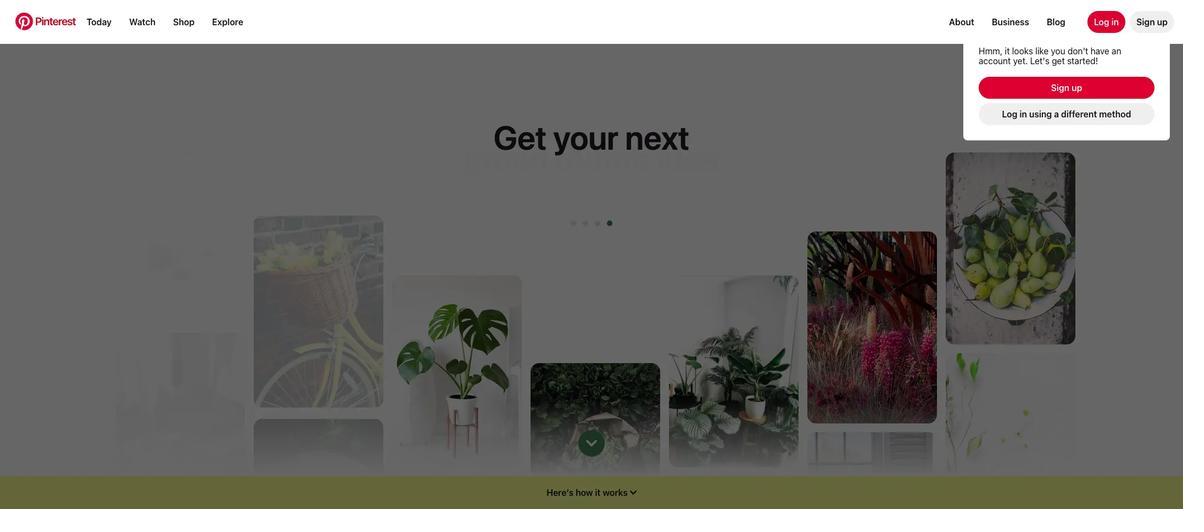 Task type: vqa. For each thing, say whether or not it's contained in the screenshot.
PINTEREST
yes



Task type: locate. For each thing, give the bounding box(es) containing it.
next
[[625, 118, 690, 157]]

sign up button up log in using a different method
[[979, 77, 1155, 99]]

0 vertical spatial up
[[1157, 17, 1168, 27]]

business link
[[992, 17, 1030, 27]]

1 vertical spatial up
[[1072, 83, 1083, 93]]

arrow down icon image
[[630, 490, 637, 497]]

0 vertical spatial it
[[1005, 46, 1010, 56]]

here's how it works button
[[0, 488, 1183, 498]]

sign up a
[[1051, 83, 1070, 93]]

1 horizontal spatial log
[[1094, 17, 1110, 27]]

in for log in
[[1112, 17, 1119, 27]]

in for log in using a different method
[[1020, 109, 1027, 119]]

blog
[[1047, 17, 1066, 27]]

log in button
[[1088, 11, 1126, 33]]

log in using a different method
[[1002, 109, 1132, 119]]

sign up
[[1137, 17, 1168, 27], [1051, 83, 1083, 93]]

0 vertical spatial sign up
[[1137, 17, 1168, 27]]

gardening image
[[115, 131, 245, 324], [946, 153, 1076, 345], [254, 213, 383, 405], [808, 232, 937, 424], [392, 268, 522, 460], [669, 276, 799, 468], [115, 333, 245, 510], [946, 354, 1076, 510], [531, 364, 660, 510], [254, 415, 383, 510], [808, 433, 937, 510], [392, 473, 522, 510], [669, 477, 799, 510]]

here's how it works
[[547, 488, 628, 498]]

log for log in using a different method
[[1002, 109, 1018, 119]]

in up an
[[1112, 17, 1119, 27]]

method
[[1100, 109, 1132, 119]]

in
[[1112, 17, 1119, 27], [1020, 109, 1027, 119]]

it right how
[[595, 488, 601, 498]]

0 vertical spatial sign up button
[[1130, 11, 1175, 33]]

1 vertical spatial pinterest
[[1043, 29, 1090, 42]]

1 vertical spatial sign
[[1051, 83, 1070, 93]]

hmm,
[[979, 46, 1003, 56]]

1 horizontal spatial sign up
[[1137, 17, 1168, 27]]

1 horizontal spatial in
[[1112, 17, 1119, 27]]

0 vertical spatial pinterest
[[35, 15, 76, 27]]

sign up button
[[1130, 11, 1175, 33], [979, 77, 1155, 99]]

sign up up log in using a different method
[[1051, 83, 1083, 93]]

shop link
[[169, 13, 199, 31]]

in left the 'using'
[[1020, 109, 1027, 119]]

in inside the log in using a different method button
[[1020, 109, 1027, 119]]

pinterest
[[35, 15, 76, 27], [1043, 29, 1090, 42]]

different
[[1061, 109, 1097, 119]]

log
[[1094, 17, 1110, 27], [1002, 109, 1018, 119]]

pinterest right 'pinterest' icon
[[35, 15, 76, 27]]

shop
[[173, 17, 195, 27]]

log inside the log in button
[[1094, 17, 1110, 27]]

sign up button right the log in button
[[1130, 11, 1175, 33]]

continue
[[979, 29, 1027, 42]]

started!
[[1068, 56, 1098, 66]]

0 horizontal spatial sign up
[[1051, 83, 1083, 93]]

in inside the log in button
[[1112, 17, 1119, 27]]

sign right the log in button
[[1137, 17, 1155, 27]]

log left the 'using'
[[1002, 109, 1018, 119]]

blog link
[[1047, 17, 1066, 27]]

1 horizontal spatial pinterest
[[1043, 29, 1090, 42]]

pinterest down blog
[[1043, 29, 1090, 42]]

let's
[[1031, 56, 1050, 66]]

0 horizontal spatial pinterest
[[35, 15, 76, 27]]

have
[[1091, 46, 1110, 56]]

sign
[[1137, 17, 1155, 27], [1051, 83, 1070, 93]]

1 vertical spatial log
[[1002, 109, 1018, 119]]

0 horizontal spatial log
[[1002, 109, 1018, 119]]

0 vertical spatial in
[[1112, 17, 1119, 27]]

get your next
[[494, 118, 690, 157]]

pinterest inside continue to pinterest hmm, it looks like you don't have an account yet. let's get started!
[[1043, 29, 1090, 42]]

1 horizontal spatial it
[[1005, 46, 1010, 56]]

using
[[1030, 109, 1052, 119]]

1 vertical spatial sign up
[[1051, 83, 1083, 93]]

get
[[1052, 56, 1065, 66]]

1 vertical spatial it
[[595, 488, 601, 498]]

log up the have
[[1094, 17, 1110, 27]]

1 horizontal spatial sign
[[1137, 17, 1155, 27]]

up
[[1157, 17, 1168, 27], [1072, 83, 1083, 93]]

it left looks
[[1005, 46, 1010, 56]]

0 horizontal spatial in
[[1020, 109, 1027, 119]]

1 horizontal spatial up
[[1157, 17, 1168, 27]]

0 horizontal spatial it
[[595, 488, 601, 498]]

scroll down image
[[586, 440, 597, 451]]

sign up right the log in button
[[1137, 17, 1168, 27]]

0 vertical spatial log
[[1094, 17, 1110, 27]]

sign up for sign up button to the top
[[1137, 17, 1168, 27]]

0 horizontal spatial up
[[1072, 83, 1083, 93]]

1 vertical spatial in
[[1020, 109, 1027, 119]]

sign up for the bottommost sign up button
[[1051, 83, 1083, 93]]

0 horizontal spatial sign
[[1051, 83, 1070, 93]]

like
[[1036, 46, 1049, 56]]

it
[[1005, 46, 1010, 56], [595, 488, 601, 498]]

log inside the log in using a different method button
[[1002, 109, 1018, 119]]

yet.
[[1014, 56, 1028, 66]]

to
[[1029, 29, 1040, 42]]

looks
[[1012, 46, 1033, 56]]



Task type: describe. For each thing, give the bounding box(es) containing it.
today
[[87, 17, 112, 27]]

1 vertical spatial sign up button
[[979, 77, 1155, 99]]

log in
[[1094, 17, 1119, 27]]

explore
[[212, 17, 243, 27]]

today link
[[82, 13, 116, 31]]

pinterest button
[[9, 12, 82, 32]]

explore link
[[208, 13, 248, 31]]

you
[[1051, 46, 1066, 56]]

works
[[603, 488, 628, 498]]

log in using a different method button
[[979, 103, 1155, 125]]

business
[[992, 17, 1030, 27]]

an
[[1112, 46, 1122, 56]]

pinterest image
[[15, 12, 33, 30]]

continue to pinterest hmm, it looks like you don't have an account yet. let's get started!
[[979, 29, 1122, 66]]

0 vertical spatial sign
[[1137, 17, 1155, 27]]

how
[[576, 488, 593, 498]]

about
[[949, 17, 975, 27]]

watch link
[[125, 13, 160, 31]]

here's
[[547, 488, 574, 498]]

don't
[[1068, 46, 1089, 56]]

get
[[494, 118, 547, 157]]

watch
[[129, 17, 156, 27]]

your
[[554, 118, 619, 157]]

log for log in
[[1094, 17, 1110, 27]]

about link
[[949, 17, 975, 27]]

account
[[979, 56, 1011, 66]]

it inside continue to pinterest hmm, it looks like you don't have an account yet. let's get started!
[[1005, 46, 1010, 56]]

pinterest link
[[9, 12, 82, 30]]

pinterest inside button
[[35, 15, 76, 27]]

a
[[1054, 109, 1059, 119]]



